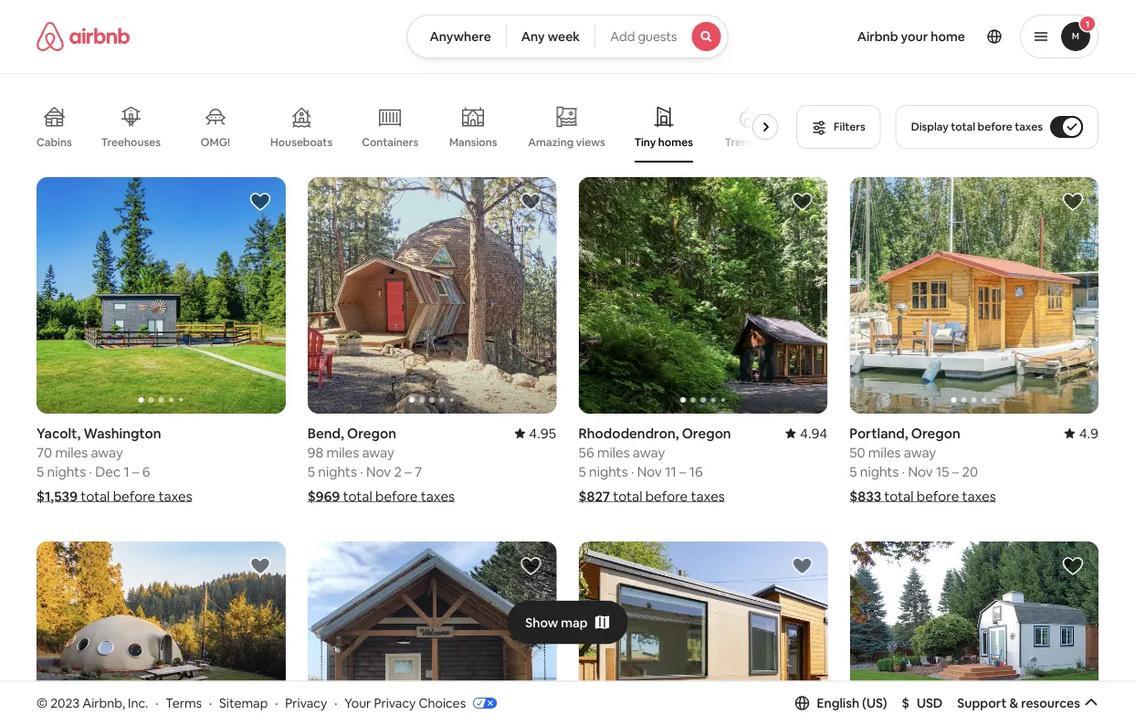 Task type: locate. For each thing, give the bounding box(es) containing it.
sitemap link
[[219, 695, 268, 711]]

70
[[37, 444, 52, 462]]

before down 6
[[113, 488, 155, 505]]

total right $833
[[885, 488, 914, 505]]

· inside portland, oregon 50 miles away 5 nights · nov 15 – 20 $833 total before taxes
[[902, 463, 906, 481]]

english (us) button
[[795, 695, 888, 712]]

5 down 70 on the bottom left
[[37, 463, 44, 481]]

your
[[901, 28, 929, 45]]

anywhere
[[430, 28, 491, 45]]

1 oregon from the left
[[347, 425, 397, 442]]

– inside yacolt, washington 70 miles away 5 nights · dec 1 – 6 $1,539 total before taxes
[[132, 463, 139, 481]]

group
[[37, 91, 786, 163], [37, 177, 286, 414], [308, 177, 557, 414], [579, 177, 828, 414], [850, 177, 1099, 414], [37, 542, 286, 725], [308, 542, 557, 725], [579, 542, 828, 725], [850, 542, 1099, 725]]

add to wishlist: chinook, washington image
[[520, 556, 542, 578]]

miles inside portland, oregon 50 miles away 5 nights · nov 15 – 20 $833 total before taxes
[[869, 444, 901, 462]]

oregon inside portland, oregon 50 miles away 5 nights · nov 15 – 20 $833 total before taxes
[[912, 425, 961, 442]]

nights for $1,539
[[47, 463, 86, 481]]

bend, oregon 98 miles away 5 nights · nov 2 – 7 $969 total before taxes
[[308, 425, 455, 505]]

away inside yacolt, washington 70 miles away 5 nights · dec 1 – 6 $1,539 total before taxes
[[91, 444, 123, 462]]

nov inside bend, oregon 98 miles away 5 nights · nov 2 – 7 $969 total before taxes
[[366, 463, 391, 481]]

nov left 2
[[366, 463, 391, 481]]

taxes inside rhododendron, oregon 56 miles away 5 nights · nov 11 – 16 $827 total before taxes
[[691, 488, 725, 505]]

bend,
[[308, 425, 344, 442]]

before for bend, oregon 98 miles away 5 nights · nov 2 – 7 $969 total before taxes
[[375, 488, 418, 505]]

show
[[526, 615, 559, 631]]

3 nov from the left
[[909, 463, 934, 481]]

3 5 from the left
[[579, 463, 586, 481]]

– inside bend, oregon 98 miles away 5 nights · nov 2 – 7 $969 total before taxes
[[405, 463, 412, 481]]

treehouses
[[101, 135, 161, 149]]

4 miles from the left
[[869, 444, 901, 462]]

· left 2
[[360, 463, 363, 481]]

5 for 70
[[37, 463, 44, 481]]

16
[[690, 463, 703, 481]]

– right 11
[[680, 463, 687, 481]]

privacy left your at the bottom left of the page
[[285, 695, 327, 711]]

airbnb,
[[82, 695, 125, 711]]

nights inside rhododendron, oregon 56 miles away 5 nights · nov 11 – 16 $827 total before taxes
[[589, 463, 628, 481]]

miles down rhododendron,
[[597, 444, 630, 462]]

3 away from the left
[[633, 444, 665, 462]]

1 5 from the left
[[37, 463, 44, 481]]

nov inside portland, oregon 50 miles away 5 nights · nov 15 – 20 $833 total before taxes
[[909, 463, 934, 481]]

total for rhododendron, oregon 56 miles away 5 nights · nov 11 – 16 $827 total before taxes
[[613, 488, 643, 505]]

total down dec
[[81, 488, 110, 505]]

· inside bend, oregon 98 miles away 5 nights · nov 2 – 7 $969 total before taxes
[[360, 463, 363, 481]]

oregon up 15
[[912, 425, 961, 442]]

© 2023 airbnb, inc. ·
[[37, 695, 158, 711]]

None search field
[[407, 15, 729, 58]]

(us)
[[863, 695, 888, 712]]

– inside rhododendron, oregon 56 miles away 5 nights · nov 11 – 16 $827 total before taxes
[[680, 463, 687, 481]]

miles inside yacolt, washington 70 miles away 5 nights · dec 1 – 6 $1,539 total before taxes
[[55, 444, 88, 462]]

english
[[817, 695, 860, 712]]

5 inside yacolt, washington 70 miles away 5 nights · dec 1 – 6 $1,539 total before taxes
[[37, 463, 44, 481]]

filters
[[834, 120, 866, 134]]

11
[[665, 463, 677, 481]]

away up 15
[[904, 444, 937, 462]]

0 horizontal spatial privacy
[[285, 695, 327, 711]]

total right display
[[951, 120, 976, 134]]

total inside bend, oregon 98 miles away 5 nights · nov 2 – 7 $969 total before taxes
[[343, 488, 373, 505]]

nights for $833
[[861, 463, 899, 481]]

1 privacy from the left
[[285, 695, 327, 711]]

3 miles from the left
[[597, 444, 630, 462]]

oregon inside bend, oregon 98 miles away 5 nights · nov 2 – 7 $969 total before taxes
[[347, 425, 397, 442]]

2 oregon from the left
[[682, 425, 732, 442]]

5 inside bend, oregon 98 miles away 5 nights · nov 2 – 7 $969 total before taxes
[[308, 463, 315, 481]]

nights
[[47, 463, 86, 481], [318, 463, 357, 481], [589, 463, 628, 481], [861, 463, 899, 481]]

resources
[[1022, 695, 1081, 712]]

total right $969
[[343, 488, 373, 505]]

before inside button
[[978, 120, 1013, 134]]

$1,539
[[37, 488, 78, 505]]

· inside rhododendron, oregon 56 miles away 5 nights · nov 11 – 16 $827 total before taxes
[[631, 463, 634, 481]]

2 horizontal spatial nov
[[909, 463, 934, 481]]

oregon up 16
[[682, 425, 732, 442]]

oregon inside rhododendron, oregon 56 miles away 5 nights · nov 11 – 16 $827 total before taxes
[[682, 425, 732, 442]]

2 away from the left
[[362, 444, 395, 462]]

miles for 98
[[327, 444, 359, 462]]

miles inside rhododendron, oregon 56 miles away 5 nights · nov 11 – 16 $827 total before taxes
[[597, 444, 630, 462]]

4 nights from the left
[[861, 463, 899, 481]]

anywhere button
[[407, 15, 507, 58]]

away up dec
[[91, 444, 123, 462]]

nights inside bend, oregon 98 miles away 5 nights · nov 2 – 7 $969 total before taxes
[[318, 463, 357, 481]]

oregon for bend, oregon
[[347, 425, 397, 442]]

0 vertical spatial 1
[[1086, 18, 1090, 30]]

choices
[[419, 695, 466, 711]]

total for yacolt, washington 70 miles away 5 nights · dec 1 – 6 $1,539 total before taxes
[[81, 488, 110, 505]]

3 – from the left
[[680, 463, 687, 481]]

miles down bend,
[[327, 444, 359, 462]]

usd
[[917, 695, 943, 712]]

1 inside yacolt, washington 70 miles away 5 nights · dec 1 – 6 $1,539 total before taxes
[[124, 463, 129, 481]]

nights for $827
[[589, 463, 628, 481]]

home
[[931, 28, 966, 45]]

5 down 98
[[308, 463, 315, 481]]

before for rhododendron, oregon 56 miles away 5 nights · nov 11 – 16 $827 total before taxes
[[646, 488, 688, 505]]

nov inside rhododendron, oregon 56 miles away 5 nights · nov 11 – 16 $827 total before taxes
[[637, 463, 662, 481]]

taxes inside portland, oregon 50 miles away 5 nights · nov 15 – 20 $833 total before taxes
[[963, 488, 997, 505]]

away
[[91, 444, 123, 462], [362, 444, 395, 462], [633, 444, 665, 462], [904, 444, 937, 462]]

nights up $827
[[589, 463, 628, 481]]

nov left 15
[[909, 463, 934, 481]]

away up 2
[[362, 444, 395, 462]]

miles down 'portland,'
[[869, 444, 901, 462]]

away down rhododendron,
[[633, 444, 665, 462]]

group containing houseboats
[[37, 91, 786, 163]]

1 away from the left
[[91, 444, 123, 462]]

privacy link
[[285, 695, 327, 711]]

oregon
[[347, 425, 397, 442], [682, 425, 732, 442], [912, 425, 961, 442]]

4 away from the left
[[904, 444, 937, 462]]

add
[[611, 28, 635, 45]]

1 nov from the left
[[366, 463, 391, 481]]

4 – from the left
[[953, 463, 960, 481]]

before for yacolt, washington 70 miles away 5 nights · dec 1 – 6 $1,539 total before taxes
[[113, 488, 155, 505]]

houseboats
[[270, 135, 333, 149]]

sitemap
[[219, 695, 268, 711]]

5 down 50
[[850, 463, 858, 481]]

2 5 from the left
[[308, 463, 315, 481]]

3 nights from the left
[[589, 463, 628, 481]]

$969
[[308, 488, 340, 505]]

total inside yacolt, washington 70 miles away 5 nights · dec 1 – 6 $1,539 total before taxes
[[81, 488, 110, 505]]

5 down "56"
[[579, 463, 586, 481]]

amazing
[[528, 135, 574, 149]]

add to wishlist: portland, oregon image
[[791, 556, 813, 578]]

before inside rhododendron, oregon 56 miles away 5 nights · nov 11 – 16 $827 total before taxes
[[646, 488, 688, 505]]

nights inside yacolt, washington 70 miles away 5 nights · dec 1 – 6 $1,539 total before taxes
[[47, 463, 86, 481]]

nights inside portland, oregon 50 miles away 5 nights · nov 15 – 20 $833 total before taxes
[[861, 463, 899, 481]]

total
[[951, 120, 976, 134], [81, 488, 110, 505], [343, 488, 373, 505], [613, 488, 643, 505], [885, 488, 914, 505]]

any week
[[522, 28, 580, 45]]

miles inside bend, oregon 98 miles away 5 nights · nov 2 – 7 $969 total before taxes
[[327, 444, 359, 462]]

nights up $833
[[861, 463, 899, 481]]

4 5 from the left
[[850, 463, 858, 481]]

before inside bend, oregon 98 miles away 5 nights · nov 2 – 7 $969 total before taxes
[[375, 488, 418, 505]]

– inside portland, oregon 50 miles away 5 nights · nov 15 – 20 $833 total before taxes
[[953, 463, 960, 481]]

· left dec
[[89, 463, 92, 481]]

4.95 out of 5 average rating image
[[515, 425, 557, 442]]

miles for 50
[[869, 444, 901, 462]]

2 horizontal spatial oregon
[[912, 425, 961, 442]]

homes
[[659, 135, 693, 149]]

nov for nov 11 – 16
[[637, 463, 662, 481]]

before down 2
[[375, 488, 418, 505]]

taxes inside bend, oregon 98 miles away 5 nights · nov 2 – 7 $969 total before taxes
[[421, 488, 455, 505]]

oregon for rhododendron, oregon
[[682, 425, 732, 442]]

– left 7
[[405, 463, 412, 481]]

· left 15
[[902, 463, 906, 481]]

total inside portland, oregon 50 miles away 5 nights · nov 15 – 20 $833 total before taxes
[[885, 488, 914, 505]]

1 horizontal spatial privacy
[[374, 695, 416, 711]]

rhododendron,
[[579, 425, 679, 442]]

before down 11
[[646, 488, 688, 505]]

– left 6
[[132, 463, 139, 481]]

miles
[[55, 444, 88, 462], [327, 444, 359, 462], [597, 444, 630, 462], [869, 444, 901, 462]]

add to wishlist: rhododendron, oregon image
[[791, 191, 813, 213]]

1
[[1086, 18, 1090, 30], [124, 463, 129, 481]]

$
[[902, 695, 910, 712]]

nights up $969
[[318, 463, 357, 481]]

2 miles from the left
[[327, 444, 359, 462]]

oregon right bend,
[[347, 425, 397, 442]]

0 horizontal spatial oregon
[[347, 425, 397, 442]]

3 oregon from the left
[[912, 425, 961, 442]]

before inside yacolt, washington 70 miles away 5 nights · dec 1 – 6 $1,539 total before taxes
[[113, 488, 155, 505]]

· left your at the bottom left of the page
[[335, 695, 338, 711]]

terms
[[166, 695, 202, 711]]

add guests
[[611, 28, 678, 45]]

washington
[[84, 425, 161, 442]]

·
[[89, 463, 92, 481], [360, 463, 363, 481], [631, 463, 634, 481], [902, 463, 906, 481], [155, 695, 158, 711], [209, 695, 212, 711], [275, 695, 278, 711], [335, 695, 338, 711]]

$827
[[579, 488, 610, 505]]

dec
[[95, 463, 121, 481]]

1 nights from the left
[[47, 463, 86, 481]]

inc.
[[128, 695, 148, 711]]

away inside rhododendron, oregon 56 miles away 5 nights · nov 11 – 16 $827 total before taxes
[[633, 444, 665, 462]]

1 horizontal spatial oregon
[[682, 425, 732, 442]]

taxes inside yacolt, washington 70 miles away 5 nights · dec 1 – 6 $1,539 total before taxes
[[158, 488, 192, 505]]

nov for nov 15 – 20
[[909, 463, 934, 481]]

tiny
[[635, 135, 656, 149]]

· right the inc.
[[155, 695, 158, 711]]

nov left 11
[[637, 463, 662, 481]]

total inside rhododendron, oregon 56 miles away 5 nights · nov 11 – 16 $827 total before taxes
[[613, 488, 643, 505]]

before down 15
[[917, 488, 960, 505]]

before inside portland, oregon 50 miles away 5 nights · nov 15 – 20 $833 total before taxes
[[917, 488, 960, 505]]

0 horizontal spatial nov
[[366, 463, 391, 481]]

1 horizontal spatial 1
[[1086, 18, 1090, 30]]

nights up $1,539
[[47, 463, 86, 481]]

2 – from the left
[[405, 463, 412, 481]]

1 vertical spatial 1
[[124, 463, 129, 481]]

taxes
[[1015, 120, 1043, 134], [158, 488, 192, 505], [421, 488, 455, 505], [691, 488, 725, 505], [963, 488, 997, 505]]

1 miles from the left
[[55, 444, 88, 462]]

4.9
[[1080, 425, 1099, 442]]

privacy right your at the bottom left of the page
[[374, 695, 416, 711]]

2 nov from the left
[[637, 463, 662, 481]]

15
[[937, 463, 950, 481]]

56
[[579, 444, 594, 462]]

1 horizontal spatial nov
[[637, 463, 662, 481]]

5 inside portland, oregon 50 miles away 5 nights · nov 15 – 20 $833 total before taxes
[[850, 463, 858, 481]]

any
[[522, 28, 545, 45]]

– right 15
[[953, 463, 960, 481]]

add to wishlist: portland, oregon image
[[1063, 191, 1085, 213]]

0 horizontal spatial 1
[[124, 463, 129, 481]]

guests
[[638, 28, 678, 45]]

privacy
[[285, 695, 327, 711], [374, 695, 416, 711]]

–
[[132, 463, 139, 481], [405, 463, 412, 481], [680, 463, 687, 481], [953, 463, 960, 481]]

5 inside rhododendron, oregon 56 miles away 5 nights · nov 11 – 16 $827 total before taxes
[[579, 463, 586, 481]]

· left 11
[[631, 463, 634, 481]]

total right $827
[[613, 488, 643, 505]]

show map button
[[507, 601, 628, 645]]

away inside bend, oregon 98 miles away 5 nights · nov 2 – 7 $969 total before taxes
[[362, 444, 395, 462]]

nights for $969
[[318, 463, 357, 481]]

before right display
[[978, 120, 1013, 134]]

away inside portland, oregon 50 miles away 5 nights · nov 15 – 20 $833 total before taxes
[[904, 444, 937, 462]]

english (us)
[[817, 695, 888, 712]]

total for bend, oregon 98 miles away 5 nights · nov 2 – 7 $969 total before taxes
[[343, 488, 373, 505]]

none search field containing anywhere
[[407, 15, 729, 58]]

– for 6
[[132, 463, 139, 481]]

1 – from the left
[[132, 463, 139, 481]]

2 nights from the left
[[318, 463, 357, 481]]

5
[[37, 463, 44, 481], [308, 463, 315, 481], [579, 463, 586, 481], [850, 463, 858, 481]]

total for portland, oregon 50 miles away 5 nights · nov 15 – 20 $833 total before taxes
[[885, 488, 914, 505]]

rhododendron, oregon 56 miles away 5 nights · nov 11 – 16 $827 total before taxes
[[579, 425, 732, 505]]

away for 15
[[904, 444, 937, 462]]

miles down yacolt,
[[55, 444, 88, 462]]

before
[[978, 120, 1013, 134], [113, 488, 155, 505], [375, 488, 418, 505], [646, 488, 688, 505], [917, 488, 960, 505]]

5 for 98
[[308, 463, 315, 481]]

airbnb your home
[[858, 28, 966, 45]]



Task type: describe. For each thing, give the bounding box(es) containing it.
· inside yacolt, washington 70 miles away 5 nights · dec 1 – 6 $1,539 total before taxes
[[89, 463, 92, 481]]

2023
[[50, 695, 80, 711]]

5 for 56
[[579, 463, 586, 481]]

oregon for portland, oregon
[[912, 425, 961, 442]]

yacolt,
[[37, 425, 81, 442]]

©
[[37, 695, 48, 711]]

miles for 70
[[55, 444, 88, 462]]

your privacy choices link
[[345, 695, 497, 713]]

terms link
[[166, 695, 202, 711]]

4.94
[[800, 425, 828, 442]]

2
[[394, 463, 402, 481]]

50
[[850, 444, 866, 462]]

terms · sitemap · privacy
[[166, 695, 327, 711]]

airbnb
[[858, 28, 899, 45]]

airbnb your home link
[[847, 17, 977, 56]]

containers
[[362, 135, 419, 149]]

week
[[548, 28, 580, 45]]

trending
[[725, 135, 771, 149]]

taxes inside button
[[1015, 120, 1043, 134]]

tiny homes
[[635, 135, 693, 149]]

yacolt, washington 70 miles away 5 nights · dec 1 – 6 $1,539 total before taxes
[[37, 425, 192, 505]]

98
[[308, 444, 324, 462]]

$ usd
[[902, 695, 943, 712]]

6
[[142, 463, 150, 481]]

– for 20
[[953, 463, 960, 481]]

2 privacy from the left
[[374, 695, 416, 711]]

portland, oregon 50 miles away 5 nights · nov 15 – 20 $833 total before taxes
[[850, 425, 997, 505]]

portland,
[[850, 425, 909, 442]]

20
[[963, 463, 979, 481]]

your privacy choices
[[345, 695, 466, 711]]

cabins
[[37, 135, 72, 149]]

7
[[415, 463, 422, 481]]

any week button
[[506, 15, 596, 58]]

miles for 56
[[597, 444, 630, 462]]

add guests button
[[595, 15, 729, 58]]

show map
[[526, 615, 588, 631]]

taxes for portland, oregon
[[963, 488, 997, 505]]

&
[[1010, 695, 1019, 712]]

4.9 out of 5 average rating image
[[1065, 425, 1099, 442]]

display
[[912, 120, 949, 134]]

before for portland, oregon 50 miles away 5 nights · nov 15 – 20 $833 total before taxes
[[917, 488, 960, 505]]

4.94 out of 5 average rating image
[[786, 425, 828, 442]]

support & resources
[[958, 695, 1081, 712]]

nov for nov 2 – 7
[[366, 463, 391, 481]]

omg!
[[201, 135, 230, 149]]

total inside button
[[951, 120, 976, 134]]

– for 16
[[680, 463, 687, 481]]

display total before taxes
[[912, 120, 1043, 134]]

add to wishlist: bend, oregon image
[[520, 191, 542, 213]]

– for 7
[[405, 463, 412, 481]]

views
[[576, 135, 606, 149]]

filters button
[[797, 105, 881, 149]]

away for 2
[[362, 444, 395, 462]]

· right terms
[[209, 695, 212, 711]]

add to wishlist: yacolt, washington image
[[249, 191, 271, 213]]

taxes for bend, oregon
[[421, 488, 455, 505]]

1 button
[[1021, 15, 1099, 58]]

away for 1
[[91, 444, 123, 462]]

support
[[958, 695, 1007, 712]]

away for 11
[[633, 444, 665, 462]]

add to wishlist: vancouver, washington image
[[1063, 556, 1085, 578]]

mansions
[[449, 135, 497, 149]]

1 inside dropdown button
[[1086, 18, 1090, 30]]

4.95
[[529, 425, 557, 442]]

5 for 50
[[850, 463, 858, 481]]

· left the privacy link
[[275, 695, 278, 711]]

$833
[[850, 488, 882, 505]]

support & resources button
[[958, 695, 1099, 712]]

display total before taxes button
[[896, 105, 1099, 149]]

profile element
[[751, 0, 1099, 73]]

taxes for rhododendron, oregon
[[691, 488, 725, 505]]

add to wishlist: eugene, oregon image
[[249, 556, 271, 578]]

amazing views
[[528, 135, 606, 149]]

your
[[345, 695, 371, 711]]

map
[[561, 615, 588, 631]]



Task type: vqa. For each thing, say whether or not it's contained in the screenshot.
Ages
no



